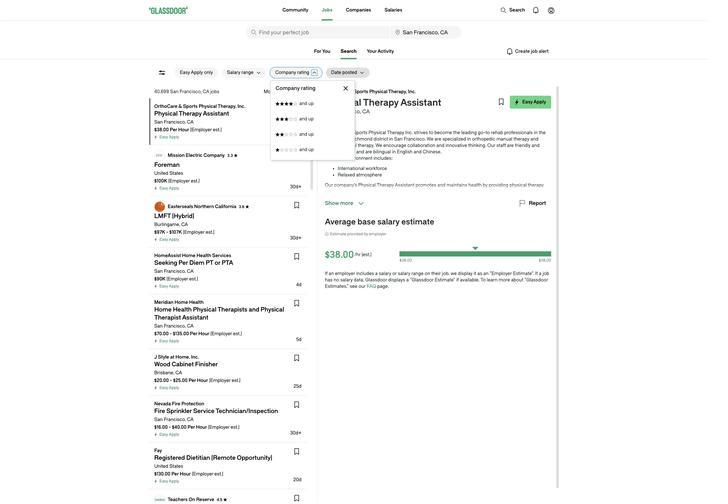 Task type: locate. For each thing, give the bounding box(es) containing it.
employer down the average base salary estimate
[[369, 232, 387, 236]]

(employer inside the burlingame, ca $97k - $107k (employer est.)
[[183, 230, 205, 235]]

per up mission
[[170, 127, 177, 133]]

est.) inside united states $100k (employer est.)
[[191, 178, 200, 184]]

hour right $135.00
[[199, 331, 210, 337]]

services
[[212, 253, 231, 259]]

states inside the united states $130.00 per hour (employer est.)
[[170, 464, 183, 469]]

1 vertical spatial be
[[461, 208, 466, 214]]

the inside our company's physical therapy assistant promotes and maintains health by providing physical therapy services under the supervision of a physical therapist, administers treatment programs for patients, assesses patient health by interviewing patients, performing physical examinations, and obtaining updating, and studying therapy histories. the ideal candidate should be able to work independently with excellent customer service mentality. fluency in chinese would be an advantage but not necessary. we promote evidence-based medicine in manual therapy and therapeutic exercise procedures. new graduate with a keen interest in orthopedic manual therapy is welcome to apply.
[[358, 189, 364, 195]]

1 vertical spatial rating
[[301, 85, 316, 91]]

orthopedic down medicine
[[372, 221, 396, 227]]

physical up the
[[400, 189, 417, 195]]

0 horizontal spatial ★
[[224, 498, 227, 502]]

are right staff
[[508, 143, 514, 148]]

range
[[242, 70, 254, 75], [412, 271, 424, 277]]

1 vertical spatial &
[[179, 104, 182, 109]]

united inside the united states $130.00 per hour (employer est.)
[[154, 464, 168, 469]]

0 horizontal spatial by
[[364, 232, 369, 236]]

2 horizontal spatial ★
[[246, 205, 249, 209]]

3 up from the top
[[309, 132, 314, 137]]

more inside the if an employer includes a salary or salary range on their job, we display it as an "employer estimate".  if a job has no salary data, glassdoor displays a "glassdoor estimate" if available.  to learn more about "glassdoor estimates," see our
[[499, 277, 511, 283]]

company rating list box
[[271, 96, 355, 158]]

30d+ for united states $100k (employer est.)
[[290, 184, 302, 190]]

apply for san francisco, ca $38.00 per hour (employer est.)
[[169, 135, 179, 139]]

nevada fire protection
[[154, 402, 204, 407]]

/hr
[[355, 252, 361, 258]]

ca down homeassist home health services
[[187, 269, 194, 274]]

0 vertical spatial company rating
[[276, 70, 310, 75]]

(employer inside san francisco, ca $90k (employer est.)
[[167, 277, 188, 282]]

1 vertical spatial patients,
[[409, 195, 427, 201]]

20d
[[294, 477, 302, 483]]

the up "specialized"
[[454, 130, 461, 136]]

are down become
[[435, 137, 442, 142]]

manual inside orthocare & sports physical therapy inc. strives to become the leading go-to rehab professionals in the sunset and richmond district in san francisco. we are specialized in orthopedic manual therapy and sports physical therapy. we encourage collaboration and innovative thinking. our staff are friendly and approachable, and are bilingual in english and chinese. our work environment includes:
[[497, 137, 513, 142]]

1 horizontal spatial we
[[427, 137, 434, 142]]

sports down 40,699 san francisco, ca jobs
[[183, 104, 198, 109]]

treatment
[[465, 189, 486, 195]]

employer up no at the bottom left of the page
[[335, 271, 355, 277]]

company rating
[[276, 70, 310, 75], [276, 85, 316, 91]]

2 30d+ from the top
[[290, 184, 302, 190]]

therapy inside orthocare & sports physical therapy inc. strives to become the leading go-to rehab professionals in the sunset and richmond district in san francisco. we are specialized in orthopedic manual therapy and sports physical therapy. we encourage collaboration and innovative thinking. our staff are friendly and approachable, and are bilingual in english and chinese. our work environment includes:
[[514, 137, 530, 142]]

home for homeassist
[[182, 253, 196, 259]]

1 up from the top
[[309, 101, 314, 106]]

1 horizontal spatial an
[[467, 208, 472, 214]]

mission
[[168, 153, 185, 158]]

ca inside san francisco, ca $70.00 - $135.00 per hour (employer est.)
[[187, 324, 194, 329]]

jobs list element
[[149, 98, 311, 503]]

apply for united states $100k (employer est.)
[[169, 186, 179, 191]]

0 vertical spatial by
[[483, 183, 488, 188]]

easy for burlingame, ca $97k - $107k (employer est.)
[[160, 237, 168, 242]]

be
[[470, 202, 475, 207], [461, 208, 466, 214]]

health
[[197, 253, 211, 259], [189, 300, 204, 305]]

1 horizontal spatial more
[[499, 277, 511, 283]]

francisco, down close dropdown "icon"
[[336, 109, 361, 115]]

0 vertical spatial assistant
[[401, 97, 442, 108]]

in right professionals
[[534, 130, 538, 136]]

therapy inside our company's physical therapy assistant promotes and maintains health by providing physical therapy services under the supervision of a physical therapist, administers treatment programs for patients, assesses patient health by interviewing patients, performing physical examinations, and obtaining updating, and studying therapy histories. the ideal candidate should be able to work independently with excellent customer service mentality. fluency in chinese would be an advantage but not necessary. we promote evidence-based medicine in manual therapy and therapeutic exercise procedures. new graduate with a keen interest in orthopedic manual therapy is welcome to apply.
[[377, 183, 394, 188]]

welcome
[[435, 221, 455, 227]]

★ inside teachers on reserve 4.5 ★
[[224, 498, 227, 502]]

if up has
[[325, 271, 328, 277]]

interest
[[350, 221, 366, 227]]

2 horizontal spatial we
[[537, 208, 543, 214]]

date posted
[[331, 70, 357, 75]]

ca down protection on the left bottom of page
[[187, 417, 194, 423]]

est.)
[[213, 127, 222, 133], [191, 178, 200, 184], [206, 230, 215, 235], [189, 277, 198, 282], [233, 331, 242, 337], [232, 378, 241, 384], [231, 425, 240, 430], [215, 472, 224, 477]]

4 and up from the top
[[300, 147, 314, 153]]

ca inside san francisco, ca $38.00 per hour (employer est.)
[[187, 120, 194, 125]]

1 vertical spatial more
[[499, 277, 511, 283]]

home right homeassist
[[182, 253, 196, 259]]

easy for san francisco, ca $38.00 per hour (employer est.)
[[160, 135, 168, 139]]

orthocare down 40,699
[[154, 104, 178, 109]]

0 horizontal spatial search
[[341, 49, 357, 54]]

-
[[166, 230, 168, 235], [170, 331, 172, 337], [170, 378, 172, 384], [169, 425, 171, 430]]

ca up richmond
[[363, 109, 370, 115]]

orthocare for physical
[[325, 89, 348, 95]]

assistant up of
[[395, 183, 415, 188]]

ca inside san francisco, ca $16.00 - $40.00 per hour (employer est.)
[[187, 417, 194, 423]]

states for per
[[170, 464, 183, 469]]

& for physical
[[349, 89, 353, 95]]

easy apply for san francisco, ca $38.00 per hour (employer est.)
[[160, 135, 179, 139]]

innovative
[[446, 143, 468, 148]]

easy for united states $130.00 per hour (employer est.)
[[160, 479, 168, 484]]

the
[[454, 130, 461, 136], [539, 130, 546, 136], [358, 189, 364, 195]]

ca up $107k
[[181, 222, 188, 228]]

3.6
[[239, 205, 245, 209]]

★ inside mission electric company 3.3 ★
[[234, 153, 238, 158]]

ca inside orthocare & sports physical therapy, inc. physical therapy assistant san francisco, ca
[[363, 109, 370, 115]]

2 vertical spatial by
[[364, 232, 369, 236]]

we
[[427, 137, 434, 142], [376, 143, 383, 148], [537, 208, 543, 214]]

0 vertical spatial states
[[170, 171, 183, 176]]

and up for first and up button from the bottom
[[300, 147, 314, 153]]

0 vertical spatial employer
[[369, 232, 387, 236]]

range right salary
[[242, 70, 254, 75]]

sports inside jobs list element
[[183, 104, 198, 109]]

san francisco, ca $90k (employer est.)
[[154, 269, 198, 282]]

administers
[[439, 189, 464, 195]]

to left the rehab
[[486, 130, 490, 136]]

to down examinations,
[[486, 202, 490, 207]]

work up but on the top right of page
[[492, 202, 502, 207]]

home right meridian
[[175, 300, 188, 305]]

3 and up button from the top
[[271, 127, 355, 142]]

more inside "dropdown button"
[[341, 200, 354, 206]]

a left job
[[539, 271, 542, 277]]

and up for 1st and up button from the top
[[300, 101, 314, 106]]

if left job
[[536, 271, 538, 277]]

physical up 'approachable,'
[[340, 143, 357, 148]]

4 and up button from the top
[[271, 142, 355, 158]]

0 vertical spatial search
[[510, 7, 526, 13]]

1 vertical spatial range
[[412, 271, 424, 277]]

1 united from the top
[[154, 171, 168, 176]]

up for 3rd and up button from the top of the company rating list box
[[309, 132, 314, 137]]

company inside popup button
[[276, 70, 296, 75]]

& for strives
[[349, 130, 352, 136]]

up
[[309, 101, 314, 106], [309, 116, 314, 122], [309, 132, 314, 137], [309, 147, 314, 153]]

teachers on reserve logo image
[[155, 495, 165, 503]]

2 states from the top
[[170, 464, 183, 469]]

per right $130.00
[[172, 472, 179, 477]]

1 vertical spatial employer
[[335, 271, 355, 277]]

2 horizontal spatial the
[[539, 130, 546, 136]]

1 horizontal spatial range
[[412, 271, 424, 277]]

francisco, up $90k
[[164, 269, 186, 274]]

1 horizontal spatial health
[[469, 183, 482, 188]]

1 vertical spatial health
[[189, 300, 204, 305]]

0 horizontal spatial "glassdoor
[[410, 277, 434, 283]]

work down 'approachable,'
[[334, 156, 345, 161]]

per right $40.00
[[188, 425, 195, 430]]

0 vertical spatial we
[[427, 137, 434, 142]]

more up customer in the top of the page
[[341, 200, 354, 206]]

health up san francisco, ca $70.00 - $135.00 per hour (employer est.)
[[189, 300, 204, 305]]

san up encourage
[[395, 137, 403, 142]]

san inside san francisco, ca $38.00 per hour (employer est.)
[[154, 120, 163, 125]]

per inside san francisco, ca $70.00 - $135.00 per hour (employer est.)
[[190, 331, 198, 337]]

(employer inside brisbane, ca $20.00 - $25.00 per hour (employer est.)
[[209, 378, 231, 384]]

easy apply for united states $130.00 per hour (employer est.)
[[160, 479, 179, 484]]

francisco, inside san francisco, ca $70.00 - $135.00 per hour (employer est.)
[[164, 324, 186, 329]]

per inside san francisco, ca $16.00 - $40.00 per hour (employer est.)
[[188, 425, 195, 430]]

fluency
[[405, 208, 422, 214]]

ca up $135.00
[[187, 324, 194, 329]]

san up sunset
[[325, 109, 335, 115]]

0 vertical spatial therapy,
[[389, 89, 407, 95]]

no
[[334, 277, 340, 283]]

Search keyword field
[[246, 26, 390, 39]]

therapy up is
[[423, 215, 439, 220]]

homeassist home health services
[[154, 253, 231, 259]]

francisco,
[[180, 89, 202, 95], [336, 109, 361, 115], [164, 120, 186, 125], [164, 269, 186, 274], [164, 324, 186, 329], [164, 417, 186, 423]]

service
[[367, 208, 383, 214]]

None field
[[246, 26, 390, 39], [390, 26, 462, 39]]

2 vertical spatial orthocare
[[325, 130, 348, 136]]

40,699
[[154, 89, 169, 95]]

open filter menu image
[[158, 69, 166, 77]]

1 vertical spatial states
[[170, 464, 183, 469]]

& down posted
[[349, 89, 353, 95]]

the right professionals
[[539, 130, 546, 136]]

inc. inside orthocare & sports physical therapy inc. strives to become the leading go-to rehab professionals in the sunset and richmond district in san francisco. we are specialized in orthopedic manual therapy and sports physical therapy. we encourage collaboration and innovative thinking. our staff are friendly and approachable, and are bilingual in english and chinese. our work environment includes:
[[406, 130, 413, 136]]

an up has
[[329, 271, 334, 277]]

ca inside san francisco, ca $90k (employer est.)
[[187, 269, 194, 274]]

united for united states $130.00 per hour (employer est.)
[[154, 464, 168, 469]]

0 vertical spatial be
[[470, 202, 475, 207]]

0 vertical spatial rating
[[297, 70, 310, 75]]

san up $16.00
[[154, 417, 163, 423]]

(est.)
[[362, 252, 372, 258]]

keen
[[339, 221, 349, 227]]

therapy.
[[358, 143, 375, 148]]

see
[[350, 284, 358, 289]]

francisco, inside san francisco, ca $38.00 per hour (employer est.)
[[164, 120, 186, 125]]

able
[[476, 202, 485, 207]]

hour inside san francisco, ca $38.00 per hour (employer est.)
[[178, 127, 189, 133]]

states down mission
[[170, 171, 183, 176]]

- right $16.00
[[169, 425, 171, 430]]

$38.00 up displays
[[400, 258, 412, 263]]

- right $20.00
[[170, 378, 172, 384]]

states for (employer
[[170, 171, 183, 176]]

therapy, inside jobs list element
[[218, 104, 237, 109]]

0 horizontal spatial if
[[325, 271, 328, 277]]

& inside orthocare & sports physical therapy inc. strives to become the leading go-to rehab professionals in the sunset and richmond district in san francisco. we are specialized in orthopedic manual therapy and sports physical therapy. we encourage collaboration and innovative thinking. our staff are friendly and approachable, and are bilingual in english and chinese. our work environment includes:
[[349, 130, 352, 136]]

our inside our company's physical therapy assistant promotes and maintains health by providing physical therapy services under the supervision of a physical therapist, administers treatment programs for patients, assesses patient health by interviewing patients, performing physical examinations, and obtaining updating, and studying therapy histories. the ideal candidate should be able to work independently with excellent customer service mentality. fluency in chinese would be an advantage but not necessary. we promote evidence-based medicine in manual therapy and therapeutic exercise procedures. new graduate with a keen interest in orthopedic manual therapy is welcome to apply.
[[325, 183, 333, 188]]

to down therapeutic
[[456, 221, 460, 227]]

0 vertical spatial health
[[197, 253, 211, 259]]

united for united states $100k (employer est.)
[[154, 171, 168, 176]]

0 horizontal spatial employer
[[335, 271, 355, 277]]

employer inside the if an employer includes a salary or salary range on their job, we display it as an "employer estimate".  if a job has no salary data, glassdoor displays a "glassdoor estimate" if available.  to learn more about "glassdoor estimates," see our
[[335, 271, 355, 277]]

their
[[432, 271, 441, 277]]

1 horizontal spatial employer
[[369, 232, 387, 236]]

sunset
[[325, 137, 340, 142]]

0 vertical spatial ★
[[234, 153, 238, 158]]

0 horizontal spatial with
[[325, 221, 334, 227]]

- inside san francisco, ca $70.00 - $135.00 per hour (employer est.)
[[170, 331, 172, 337]]

1 none field from the left
[[246, 26, 390, 39]]

home,
[[176, 355, 190, 360]]

hour up mission
[[178, 127, 189, 133]]

1 vertical spatial by
[[376, 195, 381, 201]]

0 vertical spatial are
[[435, 137, 442, 142]]

0 vertical spatial work
[[334, 156, 345, 161]]

therapy, inside orthocare & sports physical therapy, inc. physical therapy assistant san francisco, ca
[[389, 89, 407, 95]]

orthocare
[[325, 89, 348, 95], [154, 104, 178, 109], [325, 130, 348, 136]]

in down mentality. on the right of page
[[401, 215, 405, 220]]

1 vertical spatial home
[[175, 300, 188, 305]]

san up $90k
[[154, 269, 163, 274]]

3 and up from the top
[[300, 132, 314, 137]]

but
[[497, 208, 504, 214]]

health up treatment
[[469, 183, 482, 188]]

assesses
[[325, 195, 345, 201]]

0 vertical spatial therapy
[[363, 97, 399, 108]]

(employer inside united states $100k (employer est.)
[[168, 178, 190, 184]]

to
[[481, 277, 486, 283]]

san inside san francisco, ca $90k (employer est.)
[[154, 269, 163, 274]]

teachers
[[168, 497, 188, 503]]

0 vertical spatial orthocare
[[325, 89, 348, 95]]

provided
[[348, 232, 363, 236]]

apply for burlingame, ca $97k - $107k (employer est.)
[[169, 237, 179, 242]]

inc. for orthocare & sports physical therapy, inc.
[[238, 104, 246, 109]]

1 vertical spatial ★
[[246, 205, 249, 209]]

orthocare & sports physical therapy inc. strives to become the leading go-to rehab professionals in the sunset and richmond district in san francisco. we are specialized in orthopedic manual therapy and sports physical therapy. we encourage collaboration and innovative thinking. our staff are friendly and approachable, and are bilingual in english and chinese. our work environment includes:
[[325, 130, 546, 161]]

ca inside the burlingame, ca $97k - $107k (employer est.)
[[181, 222, 188, 228]]

0 horizontal spatial the
[[358, 189, 364, 195]]

2 vertical spatial &
[[349, 130, 352, 136]]

(employer
[[190, 127, 212, 133], [168, 178, 190, 184], [183, 230, 205, 235], [167, 277, 188, 282], [211, 331, 232, 337], [209, 378, 231, 384], [208, 425, 230, 430], [192, 472, 214, 477]]

physical for orthocare & sports physical therapy, inc.
[[199, 104, 217, 109]]

per right $25.00
[[189, 378, 196, 384]]

1 horizontal spatial be
[[470, 202, 475, 207]]

promotes
[[416, 183, 437, 188]]

sports inside orthocare & sports physical therapy, inc. physical therapy assistant san francisco, ca
[[354, 89, 369, 95]]

1 horizontal spatial orthopedic
[[473, 137, 496, 142]]

0 horizontal spatial be
[[461, 208, 466, 214]]

we down district
[[376, 143, 383, 148]]

easy apply for united states $100k (employer est.)
[[160, 186, 179, 191]]

and
[[300, 101, 308, 106], [300, 116, 308, 122], [300, 132, 308, 137], [341, 137, 349, 142], [531, 137, 539, 142], [437, 143, 445, 148], [532, 143, 540, 148], [300, 147, 308, 153], [357, 149, 365, 155], [414, 149, 422, 155], [438, 183, 446, 188], [502, 195, 510, 201], [346, 202, 354, 207], [440, 215, 448, 220]]

per right $135.00
[[190, 331, 198, 337]]

1 vertical spatial search
[[341, 49, 357, 54]]

1 vertical spatial united
[[154, 464, 168, 469]]

0 vertical spatial orthopedic
[[473, 137, 496, 142]]

chinese
[[428, 208, 446, 214]]

2 and up from the top
[[300, 116, 314, 122]]

0 vertical spatial more
[[341, 200, 354, 206]]

2 none field from the left
[[390, 26, 462, 39]]

range left on
[[412, 271, 424, 277]]

4.5
[[217, 498, 223, 502]]

1 horizontal spatial patients,
[[516, 189, 534, 195]]

1 horizontal spatial are
[[435, 137, 442, 142]]

more down "employer
[[499, 277, 511, 283]]

salaries link
[[385, 0, 403, 21]]

apply for san francisco, ca $16.00 - $40.00 per hour (employer est.)
[[169, 433, 179, 437]]

francisco, up orthocare & sports physical therapy, inc.
[[180, 89, 202, 95]]

physical inside orthocare & sports physical therapy inc. strives to become the leading go-to rehab professionals in the sunset and richmond district in san francisco. we are specialized in orthopedic manual therapy and sports physical therapy. we encourage collaboration and innovative thinking. our staff are friendly and approachable, and are bilingual in english and chinese. our work environment includes:
[[369, 130, 386, 136]]

"employer
[[490, 271, 512, 277]]

patients, up the
[[409, 195, 427, 201]]

1 30d+ from the top
[[290, 133, 302, 138]]

★ inside easterseals northern california 3.6 ★
[[246, 205, 249, 209]]

"glassdoor down job
[[525, 277, 549, 283]]

easy apply only button
[[175, 68, 218, 78]]

an right as
[[484, 271, 489, 277]]

1 vertical spatial therapy
[[387, 130, 405, 136]]

and up for 3rd and up button from the top of the company rating list box
[[300, 132, 314, 137]]

1 vertical spatial therapy,
[[218, 104, 237, 109]]

therapy
[[363, 97, 399, 108], [387, 130, 405, 136], [377, 183, 394, 188]]

1 horizontal spatial work
[[492, 202, 502, 207]]

orthocare inside orthocare & sports physical therapy, inc. physical therapy assistant san francisco, ca
[[325, 89, 348, 95]]

2 united from the top
[[154, 464, 168, 469]]

easy for san francisco, ca $70.00 - $135.00 per hour (employer est.)
[[160, 339, 168, 344]]

1 horizontal spatial "glassdoor
[[525, 277, 549, 283]]

up for third and up button from the bottom of the company rating list box
[[309, 116, 314, 122]]

apply for san francisco, ca $70.00 - $135.00 per hour (employer est.)
[[169, 339, 179, 344]]

hour right $25.00
[[197, 378, 208, 384]]

★ right 3.6 at the left of the page
[[246, 205, 249, 209]]

therapy, for orthocare & sports physical therapy, inc.
[[218, 104, 237, 109]]

studying
[[355, 202, 373, 207]]

show
[[325, 200, 339, 206]]

$97k
[[154, 230, 165, 235]]

united inside united states $100k (employer est.)
[[154, 171, 168, 176]]

physical inside jobs list element
[[199, 104, 217, 109]]

0 vertical spatial range
[[242, 70, 254, 75]]

our down 'approachable,'
[[325, 156, 333, 161]]

1 states from the top
[[170, 171, 183, 176]]

collaboration
[[408, 143, 436, 148]]

2 vertical spatial therapy
[[377, 183, 394, 188]]

0 horizontal spatial patients,
[[409, 195, 427, 201]]

united
[[154, 171, 168, 176], [154, 464, 168, 469]]

(employer inside san francisco, ca $70.00 - $135.00 per hour (employer est.)
[[211, 331, 232, 337]]

for you
[[314, 49, 331, 54]]

2 up from the top
[[309, 116, 314, 122]]

0 vertical spatial &
[[349, 89, 353, 95]]

1 horizontal spatial search
[[510, 7, 526, 13]]

san inside orthocare & sports physical therapy inc. strives to become the leading go-to rehab professionals in the sunset and richmond district in san francisco. we are specialized in orthopedic manual therapy and sports physical therapy. we encourage collaboration and innovative thinking. our staff are friendly and approachable, and are bilingual in english and chinese. our work environment includes:
[[395, 137, 403, 142]]

easy for brisbane, ca $20.00 - $25.00 per hour (employer est.)
[[160, 386, 168, 390]]

(employer inside san francisco, ca $38.00 per hour (employer est.)
[[190, 127, 212, 133]]

1 vertical spatial work
[[492, 202, 502, 207]]

be down should
[[461, 208, 466, 214]]

sports for physical
[[354, 89, 369, 95]]

0 horizontal spatial orthopedic
[[372, 221, 396, 227]]

health up the studying at right top
[[362, 195, 375, 201]]

1 and up from the top
[[300, 101, 314, 106]]

0 vertical spatial united
[[154, 171, 168, 176]]

$135.00
[[173, 331, 189, 337]]

be left the able
[[470, 202, 475, 207]]

inc. inside orthocare & sports physical therapy, inc. physical therapy assistant san francisco, ca
[[409, 89, 416, 95]]

patients, up obtaining
[[516, 189, 534, 195]]

1 if from the left
[[325, 271, 328, 277]]

francisco, for meridian home health
[[164, 324, 186, 329]]

with up 'graduate'
[[534, 202, 543, 207]]

& inside orthocare & sports physical therapy, inc. physical therapy assistant san francisco, ca
[[349, 89, 353, 95]]

3.3
[[228, 153, 233, 158]]

3 30d+ from the top
[[290, 236, 302, 241]]

ca left jobs
[[203, 89, 209, 95]]

physical for orthocare & sports physical therapy, inc. physical therapy assistant san francisco, ca
[[370, 89, 388, 95]]

4 up from the top
[[309, 147, 314, 153]]

per inside brisbane, ca $20.00 - $25.00 per hour (employer est.)
[[189, 378, 196, 384]]

interviewing
[[382, 195, 408, 201]]

francisco, down orthocare & sports physical therapy, inc.
[[164, 120, 186, 125]]

2 horizontal spatial are
[[508, 143, 514, 148]]

meridian
[[154, 300, 174, 305]]

are
[[435, 137, 442, 142], [508, 143, 514, 148], [366, 149, 372, 155]]

updating,
[[325, 202, 345, 207]]

in down based
[[367, 221, 371, 227]]

the up patient
[[358, 189, 364, 195]]

with down promote
[[325, 221, 334, 227]]

company
[[276, 70, 296, 75], [276, 85, 300, 91], [204, 153, 225, 158]]

1 horizontal spatial if
[[536, 271, 538, 277]]

1 horizontal spatial none field
[[390, 26, 462, 39]]

sports for strives
[[354, 130, 368, 136]]

1 horizontal spatial by
[[376, 195, 381, 201]]

graduate
[[531, 215, 549, 220]]

or
[[393, 271, 397, 277]]

francisco, inside san francisco, ca $16.00 - $40.00 per hour (employer est.)
[[164, 417, 186, 423]]

0 vertical spatial home
[[182, 253, 196, 259]]

hour inside san francisco, ca $16.00 - $40.00 per hour (employer est.)
[[196, 425, 207, 430]]

★ right 4.5 in the bottom left of the page
[[224, 498, 227, 502]]

richmond
[[351, 137, 373, 142]]

0 horizontal spatial are
[[366, 149, 372, 155]]

and up
[[300, 101, 314, 106], [300, 116, 314, 122], [300, 132, 314, 137], [300, 147, 314, 153]]

2 vertical spatial ★
[[224, 498, 227, 502]]

orthocare inside orthocare & sports physical therapy inc. strives to become the leading go-to rehab professionals in the sunset and richmond district in san francisco. we are specialized in orthopedic manual therapy and sports physical therapy. we encourage collaboration and innovative thinking. our staff are friendly and approachable, and are bilingual in english and chinese. our work environment includes:
[[325, 130, 348, 136]]

2 vertical spatial company
[[204, 153, 225, 158]]

1 vertical spatial we
[[376, 143, 383, 148]]

assistant inside our company's physical therapy assistant promotes and maintains health by providing physical therapy services under the supervision of a physical therapist, administers treatment programs for patients, assesses patient health by interviewing patients, performing physical examinations, and obtaining updating, and studying therapy histories. the ideal candidate should be able to work independently with excellent customer service mentality. fluency in chinese would be an advantage but not necessary. we promote evidence-based medicine in manual therapy and therapeutic exercise procedures. new graduate with a keen interest in orthopedic manual therapy is welcome to apply.
[[395, 183, 415, 188]]

francisco, inside san francisco, ca $90k (employer est.)
[[164, 269, 186, 274]]

1 horizontal spatial therapy,
[[389, 89, 407, 95]]

health left services
[[197, 253, 211, 259]]

4 30d+ from the top
[[290, 431, 302, 436]]

sports inside orthocare & sports physical therapy inc. strives to become the leading go-to rehab professionals in the sunset and richmond district in san francisco. we are specialized in orthopedic manual therapy and sports physical therapy. we encourage collaboration and innovative thinking. our staff are friendly and approachable, and are bilingual in english and chinese. our work environment includes:
[[354, 130, 368, 136]]

new
[[520, 215, 529, 220]]

0 vertical spatial company
[[276, 70, 296, 75]]

health for homeassist home health services
[[197, 253, 211, 259]]

2 vertical spatial we
[[537, 208, 543, 214]]

states inside united states $100k (employer est.)
[[170, 171, 183, 176]]

sports right close dropdown "icon"
[[354, 89, 369, 95]]

per inside san francisco, ca $38.00 per hour (employer est.)
[[170, 127, 177, 133]]

and up button
[[271, 96, 355, 112], [271, 112, 355, 127], [271, 127, 355, 142], [271, 142, 355, 158]]

★ for easterseals northern california
[[246, 205, 249, 209]]

$38.00 up 'mission electric company logo'
[[154, 127, 169, 133]]

orthocare for strives
[[325, 130, 348, 136]]

& up richmond
[[349, 130, 352, 136]]

1 vertical spatial assistant
[[395, 183, 415, 188]]

1 "glassdoor from the left
[[410, 277, 434, 283]]

sports up richmond
[[354, 130, 368, 136]]

strives
[[414, 130, 428, 136]]

hour inside the united states $130.00 per hour (employer est.)
[[180, 472, 191, 477]]

therapy, for orthocare & sports physical therapy, inc. physical therapy assistant san francisco, ca
[[389, 89, 407, 95]]

2 vertical spatial our
[[325, 183, 333, 188]]

san inside san francisco, ca $70.00 - $135.00 per hour (employer est.)
[[154, 324, 163, 329]]

to right strives on the top of page
[[429, 130, 434, 136]]

therapy inside orthocare & sports physical therapy inc. strives to become the leading go-to rehab professionals in the sunset and richmond district in san francisco. we are specialized in orthopedic manual therapy and sports physical therapy. we encourage collaboration and innovative thinking. our staff are friendly and approachable, and are bilingual in english and chinese. our work environment includes:
[[387, 130, 405, 136]]

$20.00
[[154, 378, 169, 384]]

per
[[170, 127, 177, 133], [190, 331, 198, 337], [189, 378, 196, 384], [188, 425, 195, 430], [172, 472, 179, 477]]

should
[[454, 202, 469, 207]]

states up $130.00
[[170, 464, 183, 469]]

our up services
[[325, 183, 333, 188]]

- right $70.00
[[170, 331, 172, 337]]

40,699 san francisco, ca jobs
[[154, 89, 220, 95]]

★ right 3.3
[[234, 153, 238, 158]]

in
[[534, 130, 538, 136], [390, 137, 393, 142], [468, 137, 471, 142], [392, 149, 396, 155], [423, 208, 427, 214], [401, 215, 405, 220], [367, 221, 371, 227]]

by right provided
[[364, 232, 369, 236]]

easy apply for brisbane, ca $20.00 - $25.00 per hour (employer est.)
[[160, 386, 179, 390]]

therapy up the friendly
[[514, 137, 530, 142]]

our left staff
[[488, 143, 496, 148]]

orthopedic inside our company's physical therapy assistant promotes and maintains health by providing physical therapy services under the supervision of a physical therapist, administers treatment programs for patients, assesses patient health by interviewing patients, performing physical examinations, and obtaining updating, and studying therapy histories. the ideal candidate should be able to work independently with excellent customer service mentality. fluency in chinese would be an advantage but not necessary. we promote evidence-based medicine in manual therapy and therapeutic exercise procedures. new graduate with a keen interest in orthopedic manual therapy is welcome to apply.
[[372, 221, 396, 227]]

customer
[[346, 208, 366, 214]]

0 horizontal spatial range
[[242, 70, 254, 75]]

- inside brisbane, ca $20.00 - $25.00 per hour (employer est.)
[[170, 378, 172, 384]]

"glassdoor down on
[[410, 277, 434, 283]]

per inside the united states $130.00 per hour (employer est.)
[[172, 472, 179, 477]]

hour right $130.00
[[180, 472, 191, 477]]

2 horizontal spatial by
[[483, 183, 488, 188]]

1 horizontal spatial ★
[[234, 153, 238, 158]]

assistant up strives on the top of page
[[401, 97, 442, 108]]

style
[[158, 355, 169, 360]]



Task type: describe. For each thing, give the bounding box(es) containing it.
go-
[[478, 130, 486, 136]]

hour inside brisbane, ca $20.00 - $25.00 per hour (employer est.)
[[197, 378, 208, 384]]

1 vertical spatial company rating
[[276, 85, 316, 91]]

physical up for
[[510, 183, 527, 188]]

est.) inside the united states $130.00 per hour (employer est.)
[[215, 472, 224, 477]]

$38.00 left /hr
[[325, 250, 354, 260]]

san inside san francisco, ca $16.00 - $40.00 per hour (employer est.)
[[154, 417, 163, 423]]

fire
[[172, 402, 181, 407]]

an inside our company's physical therapy assistant promotes and maintains health by providing physical therapy services under the supervision of a physical therapist, administers treatment programs for patients, assesses patient health by interviewing patients, performing physical examinations, and obtaining updating, and studying therapy histories. the ideal candidate should be able to work independently with excellent customer service mentality. fluency in chinese would be an advantage but not necessary. we promote evidence-based medicine in manual therapy and therapeutic exercise procedures. new graduate with a keen interest in orthopedic manual therapy is welcome to apply.
[[467, 208, 472, 214]]

san francisco, ca $70.00 - $135.00 per hour (employer est.)
[[154, 324, 242, 337]]

salary right or
[[398, 271, 411, 277]]

hour inside san francisco, ca $70.00 - $135.00 per hour (employer est.)
[[199, 331, 210, 337]]

base
[[358, 218, 376, 227]]

easy apply for san francisco, ca $16.00 - $40.00 per hour (employer est.)
[[160, 433, 179, 437]]

apply for brisbane, ca $20.00 - $25.00 per hour (employer est.)
[[169, 386, 179, 390]]

date
[[331, 70, 342, 75]]

a right of
[[397, 189, 399, 195]]

therapy up report at the right of page
[[528, 183, 544, 188]]

close dropdown image
[[342, 85, 350, 92]]

search inside button
[[510, 7, 526, 13]]

francisco, for orthocare & sports physical therapy, inc.
[[164, 120, 186, 125]]

easy apply inside button
[[523, 99, 547, 105]]

★ for mission electric company
[[234, 153, 238, 158]]

est.) inside the burlingame, ca $97k - $107k (employer est.)
[[206, 230, 215, 235]]

the
[[412, 202, 420, 207]]

exercise
[[475, 215, 492, 220]]

est.) inside san francisco, ca $70.00 - $135.00 per hour (employer est.)
[[233, 331, 242, 337]]

est.) inside san francisco, ca $90k (employer est.)
[[189, 277, 198, 282]]

a right displays
[[407, 277, 409, 283]]

nevada
[[154, 402, 171, 407]]

display
[[458, 271, 473, 277]]

2 "glassdoor from the left
[[525, 277, 549, 283]]

encourage
[[384, 143, 407, 148]]

(employer inside san francisco, ca $16.00 - $40.00 per hour (employer est.)
[[208, 425, 230, 430]]

english
[[397, 149, 413, 155]]

united states $130.00 per hour (employer est.)
[[154, 464, 224, 477]]

2 if from the left
[[536, 271, 538, 277]]

(employer inside the united states $130.00 per hour (employer est.)
[[192, 472, 214, 477]]

range inside the if an employer includes a salary or salary range on their job, we display it as an "employer estimate".  if a job has no salary data, glassdoor displays a "glassdoor estimate" if available.  to learn more about "glassdoor estimates," see our
[[412, 271, 424, 277]]

& inside jobs list element
[[179, 104, 182, 109]]

performing
[[428, 195, 452, 201]]

home for meridian
[[175, 300, 188, 305]]

range inside salary range popup button
[[242, 70, 254, 75]]

your activity link
[[367, 49, 394, 54]]

northern
[[194, 204, 214, 210]]

easy for san francisco, ca $16.00 - $40.00 per hour (employer est.)
[[160, 433, 168, 437]]

0 horizontal spatial an
[[329, 271, 334, 277]]

assistant inside orthocare & sports physical therapy, inc. physical therapy assistant san francisco, ca
[[401, 97, 442, 108]]

search link
[[341, 49, 357, 59]]

orthopedic inside orthocare & sports physical therapy inc. strives to become the leading go-to rehab professionals in the sunset and richmond district in san francisco. we are specialized in orthopedic manual therapy and sports physical therapy. we encourage collaboration and innovative thinking. our staff are friendly and approachable, and are bilingual in english and chinese. our work environment includes:
[[473, 137, 496, 142]]

1 vertical spatial with
[[325, 221, 334, 227]]

est.) inside san francisco, ca $38.00 per hour (employer est.)
[[213, 127, 222, 133]]

easterseals northern california logo image
[[155, 202, 165, 212]]

Search location field
[[390, 26, 462, 39]]

posted
[[343, 70, 357, 75]]

san francisco, ca $16.00 - $40.00 per hour (employer est.)
[[154, 417, 240, 430]]

2 vertical spatial manual
[[397, 221, 413, 227]]

in down ideal
[[423, 208, 427, 214]]

physical up should
[[453, 195, 470, 201]]

1 vertical spatial company
[[276, 85, 300, 91]]

0 vertical spatial our
[[488, 143, 496, 148]]

francisco, inside orthocare & sports physical therapy, inc. physical therapy assistant san francisco, ca
[[336, 109, 361, 115]]

for you link
[[314, 49, 331, 54]]

page.
[[378, 284, 389, 289]]

atmosphere
[[356, 172, 382, 178]]

- inside san francisco, ca $16.00 - $40.00 per hour (employer est.)
[[169, 425, 171, 430]]

community
[[283, 7, 309, 13]]

inc. for orthocare & sports physical therapy inc. strives to become the leading go-to rehab professionals in the sunset and richmond district in san francisco. we are specialized in orthopedic manual therapy and sports physical therapy. we encourage collaboration and innovative thinking. our staff are friendly and approachable, and are bilingual in english and chinese. our work environment includes:
[[406, 130, 413, 136]]

physical inside orthocare & sports physical therapy inc. strives to become the leading go-to rehab professionals in the sunset and richmond district in san francisco. we are specialized in orthopedic manual therapy and sports physical therapy. we encourage collaboration and innovative thinking. our staff are friendly and approachable, and are bilingual in english and chinese. our work environment includes:
[[340, 143, 357, 148]]

san right 40,699
[[170, 89, 179, 95]]

company's
[[334, 183, 358, 188]]

0 vertical spatial health
[[469, 183, 482, 188]]

average base salary estimate
[[325, 218, 435, 227]]

$38.00 up job
[[539, 258, 552, 263]]

includes
[[357, 271, 374, 277]]

est.) inside san francisco, ca $16.00 - $40.00 per hour (employer est.)
[[231, 425, 240, 430]]

in down encourage
[[392, 149, 396, 155]]

easy for san francisco, ca $90k (employer est.)
[[160, 284, 168, 289]]

data,
[[354, 277, 365, 283]]

your activity
[[367, 49, 394, 54]]

promote
[[325, 215, 344, 220]]

up for first and up button from the bottom
[[309, 147, 314, 153]]

brisbane, ca $20.00 - $25.00 per hour (employer est.)
[[154, 370, 241, 384]]

estimate"
[[435, 277, 456, 283]]

2 horizontal spatial an
[[484, 271, 489, 277]]

procedures.
[[493, 215, 519, 220]]

inc. for orthocare & sports physical therapy, inc. physical therapy assistant san francisco, ca
[[409, 89, 416, 95]]

has
[[325, 277, 333, 283]]

available.
[[460, 277, 480, 283]]

therapy inside orthocare & sports physical therapy, inc. physical therapy assistant san francisco, ca
[[363, 97, 399, 108]]

rating inside popup button
[[297, 70, 310, 75]]

patient
[[346, 195, 361, 201]]

estimate provided by employer
[[330, 232, 387, 236]]

staff
[[497, 143, 506, 148]]

therapy left is
[[414, 221, 430, 227]]

about
[[512, 277, 524, 283]]

in down the leading
[[468, 137, 471, 142]]

activity
[[378, 49, 394, 54]]

a down promote
[[335, 221, 338, 227]]

easy for united states $100k (employer est.)
[[160, 186, 168, 191]]

sports
[[325, 143, 339, 148]]

under
[[344, 189, 356, 195]]

1 and up button from the top
[[271, 96, 355, 112]]

★ for teachers on reserve
[[224, 498, 227, 502]]

and up for third and up button from the bottom of the company rating list box
[[300, 116, 314, 122]]

1 vertical spatial manual
[[406, 215, 422, 220]]

2 and up button from the top
[[271, 112, 355, 127]]

0 vertical spatial with
[[534, 202, 543, 207]]

faq page.
[[367, 284, 389, 289]]

$38.00 inside san francisco, ca $38.00 per hour (employer est.)
[[154, 127, 169, 133]]

francisco, for homeassist home health services
[[164, 269, 186, 274]]

work inside orthocare & sports physical therapy inc. strives to become the leading go-to rehab professionals in the sunset and richmond district in san francisco. we are specialized in orthopedic manual therapy and sports physical therapy. we encourage collaboration and innovative thinking. our staff are friendly and approachable, and are bilingual in english and chinese. our work environment includes:
[[334, 156, 345, 161]]

$130.00
[[154, 472, 171, 477]]

it
[[474, 271, 477, 277]]

burlingame,
[[154, 222, 180, 228]]

2 vertical spatial are
[[366, 149, 372, 155]]

protection
[[182, 402, 204, 407]]

francisco.
[[404, 137, 426, 142]]

0 horizontal spatial health
[[362, 195, 375, 201]]

company inside jobs list element
[[204, 153, 225, 158]]

jobs
[[322, 7, 333, 13]]

based
[[366, 215, 379, 220]]

physical for orthocare & sports physical therapy inc. strives to become the leading go-to rehab professionals in the sunset and richmond district in san francisco. we are specialized in orthopedic manual therapy and sports physical therapy. we encourage collaboration and innovative thinking. our staff are friendly and approachable, and are bilingual in english and chinese. our work environment includes:
[[369, 130, 386, 136]]

$100k
[[154, 178, 167, 184]]

none field the search location
[[390, 26, 462, 39]]

salary left or
[[379, 271, 392, 277]]

30d+ for burlingame, ca $97k - $107k (employer est.)
[[290, 236, 302, 241]]

francisco, for nevada fire protection
[[164, 417, 186, 423]]

mission electric company logo image
[[155, 151, 165, 161]]

therapy up service
[[374, 202, 390, 207]]

- inside the burlingame, ca $97k - $107k (employer est.)
[[166, 230, 168, 235]]

san inside orthocare & sports physical therapy, inc. physical therapy assistant san francisco, ca
[[325, 109, 335, 115]]

our company's physical therapy assistant promotes and maintains health by providing physical therapy services under the supervision of a physical therapist, administers treatment programs for patients, assesses patient health by interviewing patients, performing physical examinations, and obtaining updating, and studying therapy histories. the ideal candidate should be able to work independently with excellent customer service mentality. fluency in chinese would be an advantage but not necessary. we promote evidence-based medicine in manual therapy and therapeutic exercise procedures. new graduate with a keen interest in orthopedic manual therapy is welcome to apply.
[[325, 183, 549, 227]]

easy apply button
[[510, 96, 552, 109]]

evidence-
[[345, 215, 366, 220]]

30d+ for san francisco, ca $38.00 per hour (employer est.)
[[290, 133, 302, 138]]

services
[[325, 189, 343, 195]]

salary down mentality. on the right of page
[[378, 218, 400, 227]]

faq link
[[367, 284, 377, 289]]

if
[[457, 277, 459, 283]]

estimate
[[330, 232, 347, 236]]

apply for united states $130.00 per hour (employer est.)
[[169, 479, 179, 484]]

you
[[323, 49, 331, 54]]

easy apply for burlingame, ca $97k - $107k (employer est.)
[[160, 237, 179, 242]]

report button
[[519, 200, 547, 207]]

health for meridian home health
[[189, 300, 204, 305]]

not
[[505, 208, 512, 214]]

up for 1st and up button from the top
[[309, 101, 314, 106]]

salary up see
[[341, 277, 353, 283]]

physical inside our company's physical therapy assistant promotes and maintains health by providing physical therapy services under the supervision of a physical therapist, administers treatment programs for patients, assesses patient health by interviewing patients, performing physical examinations, and obtaining updating, and studying therapy histories. the ideal candidate should be able to work independently with excellent customer service mentality. fluency in chinese would be an advantage but not necessary. we promote evidence-based medicine in manual therapy and therapeutic exercise procedures. new graduate with a keen interest in orthopedic manual therapy is welcome to apply.
[[359, 183, 376, 188]]

work inside our company's physical therapy assistant promotes and maintains health by providing physical therapy services under the supervision of a physical therapist, administers treatment programs for patients, assesses patient health by interviewing patients, performing physical examinations, and obtaining updating, and studying therapy histories. the ideal candidate should be able to work independently with excellent customer service mentality. fluency in chinese would be an advantage but not necessary. we promote evidence-based medicine in manual therapy and therapeutic exercise procedures. new graduate with a keen interest in orthopedic manual therapy is welcome to apply.
[[492, 202, 502, 207]]

j
[[154, 355, 157, 360]]

j style at home, inc.
[[154, 355, 199, 360]]

$90k
[[154, 277, 166, 282]]

on
[[425, 271, 431, 277]]

salaries
[[385, 7, 403, 13]]

1 horizontal spatial the
[[454, 130, 461, 136]]

easy apply for san francisco, ca $70.00 - $135.00 per hour (employer est.)
[[160, 339, 179, 344]]

$40.00
[[172, 425, 187, 430]]

histories.
[[391, 202, 411, 207]]

jobs link
[[322, 0, 333, 21]]

in up encourage
[[390, 137, 393, 142]]

includes:
[[374, 156, 393, 161]]

orthocare inside jobs list element
[[154, 104, 178, 109]]

fay
[[154, 448, 162, 454]]

we
[[451, 271, 457, 277]]

0 vertical spatial patients,
[[516, 189, 534, 195]]

rehab
[[491, 130, 504, 136]]

none field 'search keyword'
[[246, 26, 390, 39]]

ca inside brisbane, ca $20.00 - $25.00 per hour (employer est.)
[[176, 370, 182, 376]]

relaxed
[[338, 172, 355, 178]]

if an employer includes a salary or salary range on their job, we display it as an "employer estimate".  if a job has no salary data, glassdoor displays a "glassdoor estimate" if available.  to learn more about "glassdoor estimates," see our
[[325, 271, 550, 289]]

become
[[435, 130, 453, 136]]

est.) inside brisbane, ca $20.00 - $25.00 per hour (employer est.)
[[232, 378, 241, 384]]

1 vertical spatial our
[[325, 156, 333, 161]]

specialized
[[443, 137, 467, 142]]

for
[[314, 49, 322, 54]]

25d
[[294, 384, 302, 389]]

easy apply for san francisco, ca $90k (employer est.)
[[160, 284, 179, 289]]

we inside our company's physical therapy assistant promotes and maintains health by providing physical therapy services under the supervision of a physical therapist, administers treatment programs for patients, assesses patient health by interviewing patients, performing physical examinations, and obtaining updating, and studying therapy histories. the ideal candidate should be able to work independently with excellent customer service mentality. fluency in chinese would be an advantage but not necessary. we promote evidence-based medicine in manual therapy and therapeutic exercise procedures. new graduate with a keen interest in orthopedic manual therapy is welcome to apply.
[[537, 208, 543, 214]]

4d
[[296, 282, 302, 288]]

of
[[391, 189, 395, 195]]

therapeutic
[[449, 215, 473, 220]]

a up glassdoor
[[376, 271, 378, 277]]

burlingame, ca $97k - $107k (employer est.)
[[154, 222, 215, 235]]

easterseals northern california 3.6 ★
[[168, 204, 249, 210]]

30d+ for san francisco, ca $16.00 - $40.00 per hour (employer est.)
[[290, 431, 302, 436]]

apply for san francisco, ca $90k (employer est.)
[[169, 284, 179, 289]]

salary
[[227, 70, 240, 75]]

reserve
[[196, 497, 214, 503]]

company rating inside popup button
[[276, 70, 310, 75]]

obtaining
[[511, 195, 531, 201]]



Task type: vqa. For each thing, say whether or not it's contained in the screenshot.
clear input icon
no



